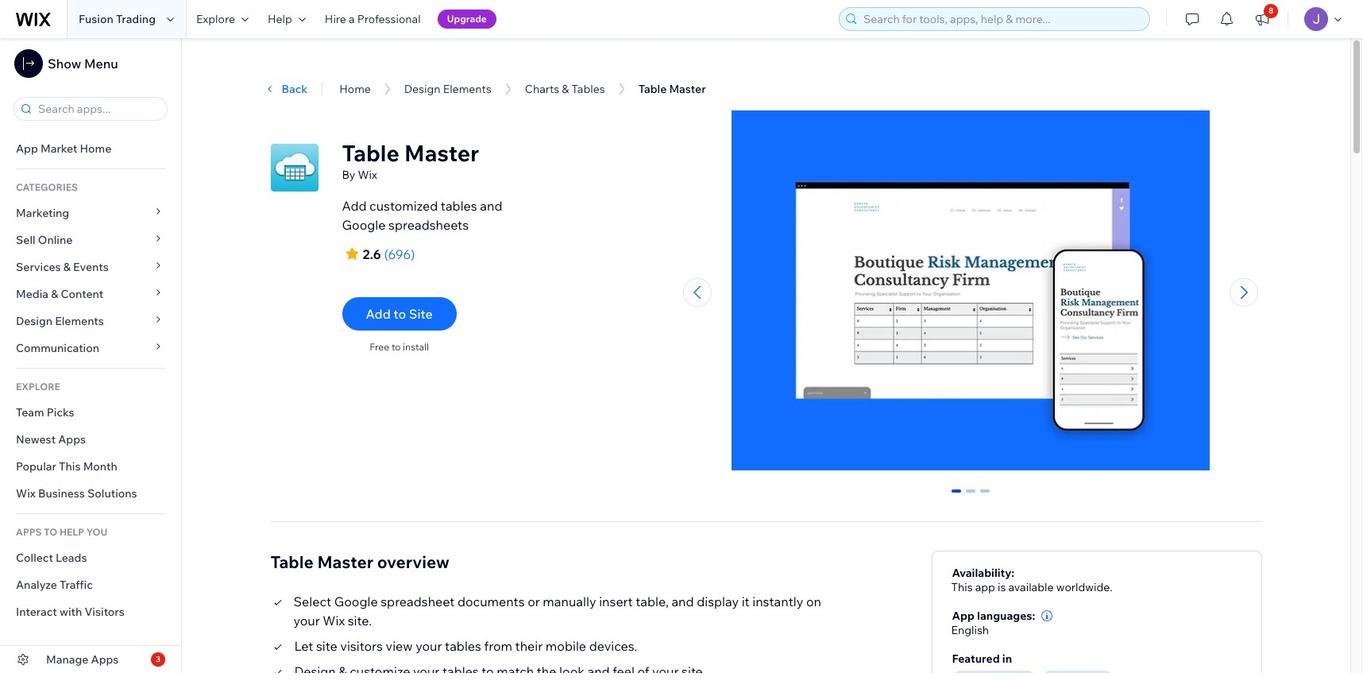 Task type: locate. For each thing, give the bounding box(es) containing it.
table master by wix up home "link"
[[287, 48, 365, 79]]

back button
[[263, 82, 308, 96]]

spreadsheet
[[381, 593, 455, 609]]

table master logo image up back button
[[249, 48, 277, 77]]

design elements
[[404, 82, 492, 96], [16, 314, 104, 328]]

this left "app"
[[952, 580, 973, 594]]

1 horizontal spatial design elements
[[404, 82, 492, 96]]

wix inside the sidebar element
[[16, 486, 36, 501]]

this inside availability: this app is available worldwide.
[[952, 580, 973, 594]]

install
[[403, 341, 429, 353]]

by
[[287, 65, 300, 79], [342, 168, 355, 182]]

1 vertical spatial apps
[[91, 652, 119, 667]]

fusion
[[79, 12, 113, 26]]

app
[[976, 580, 996, 594]]

0 vertical spatial tables
[[441, 198, 477, 214]]

english
[[952, 623, 989, 637]]

availability:
[[952, 566, 1015, 580]]

tables
[[441, 198, 477, 214], [445, 638, 482, 654]]

0 horizontal spatial design
[[16, 314, 53, 328]]

1 horizontal spatial this
[[952, 580, 973, 594]]

sidebar element
[[0, 38, 182, 673]]

0 vertical spatial home
[[339, 82, 371, 96]]

site
[[409, 306, 433, 322]]

google up 'site.'
[[334, 593, 378, 609]]

add inside button
[[366, 306, 391, 322]]

and inside add customized tables and google spreadsheets
[[480, 198, 503, 214]]

1 vertical spatial and
[[672, 593, 694, 609]]

design elements link down content
[[0, 308, 181, 335]]

marketing link
[[0, 199, 181, 226]]

wix
[[304, 65, 323, 79], [358, 168, 377, 182], [16, 486, 36, 501], [323, 612, 345, 628]]

documents
[[458, 593, 525, 609]]

google
[[342, 217, 386, 233], [334, 593, 378, 609]]

app inside the sidebar element
[[16, 141, 38, 156]]

1 vertical spatial design elements
[[16, 314, 104, 328]]

design right home "link"
[[404, 82, 441, 96]]

wix down popular
[[16, 486, 36, 501]]

a
[[349, 12, 355, 26]]

table master by wix up customized
[[342, 139, 479, 182]]

wix up back
[[304, 65, 323, 79]]

interact
[[16, 605, 57, 619]]

home link
[[339, 82, 371, 96]]

design elements link
[[404, 82, 492, 96], [0, 308, 181, 335]]

back
[[282, 82, 308, 96]]

tables left from
[[445, 638, 482, 654]]

0 vertical spatial design elements link
[[404, 82, 492, 96]]

google up 2.6
[[342, 217, 386, 233]]

menu
[[84, 56, 118, 72]]

0 vertical spatial design
[[404, 82, 441, 96]]

is
[[998, 580, 1006, 594]]

0 vertical spatial and
[[480, 198, 503, 214]]

table right tables
[[639, 82, 667, 96]]

1 vertical spatial your
[[416, 638, 442, 654]]

0 horizontal spatial your
[[294, 612, 320, 628]]

2.6 ( 696 )
[[363, 246, 415, 262]]

table,
[[636, 593, 669, 609]]

Search apps... field
[[33, 98, 162, 120]]

help
[[60, 526, 84, 538]]

app left languages:
[[952, 608, 975, 623]]

(
[[384, 246, 388, 262]]

overview
[[377, 551, 450, 572]]

1 horizontal spatial &
[[63, 260, 71, 274]]

this up wix business solutions
[[59, 459, 81, 474]]

design elements link down upgrade button
[[404, 82, 492, 96]]

add up free
[[366, 306, 391, 322]]

add
[[342, 198, 367, 214], [366, 306, 391, 322]]

app left market
[[16, 141, 38, 156]]

sell online link
[[0, 226, 181, 254]]

to
[[394, 306, 406, 322], [392, 341, 401, 353]]

696
[[388, 246, 411, 262]]

8
[[1269, 6, 1274, 16]]

1 vertical spatial home
[[80, 141, 111, 156]]

0 horizontal spatial apps
[[58, 432, 86, 447]]

0 horizontal spatial app
[[16, 141, 38, 156]]

month
[[83, 459, 117, 474]]

your right view on the bottom left of page
[[416, 638, 442, 654]]

from
[[484, 638, 513, 654]]

site.
[[348, 612, 372, 628]]

media
[[16, 287, 48, 301]]

services
[[16, 260, 61, 274]]

1 vertical spatial add
[[366, 306, 391, 322]]

to right free
[[392, 341, 401, 353]]

apps up the 'popular this month'
[[58, 432, 86, 447]]

visitors
[[340, 638, 383, 654]]

let site visitors view your tables from their mobile devices.
[[294, 638, 638, 654]]

0 vertical spatial by
[[287, 65, 300, 79]]

your
[[294, 612, 320, 628], [416, 638, 442, 654]]

to
[[44, 526, 57, 538]]

elements inside the sidebar element
[[55, 314, 104, 328]]

to left the site
[[394, 306, 406, 322]]

app for app languages:
[[952, 608, 975, 623]]

0
[[954, 489, 960, 504]]

table master by wix
[[287, 48, 365, 79], [342, 139, 479, 182]]

to for add
[[394, 306, 406, 322]]

design inside the sidebar element
[[16, 314, 53, 328]]

wix left 'site.'
[[323, 612, 345, 628]]

0 vertical spatial &
[[562, 82, 569, 96]]

& right media
[[51, 287, 58, 301]]

1 vertical spatial app
[[952, 608, 975, 623]]

spreadsheets
[[389, 217, 469, 233]]

tables up the "spreadsheets"
[[441, 198, 477, 214]]

your down select
[[294, 612, 320, 628]]

1 horizontal spatial apps
[[91, 652, 119, 667]]

table
[[287, 48, 320, 64], [639, 82, 667, 96], [342, 139, 400, 167], [271, 551, 314, 572]]

sell online
[[16, 233, 73, 247]]

solutions
[[87, 486, 137, 501]]

2 vertical spatial &
[[51, 287, 58, 301]]

elements down upgrade button
[[443, 82, 492, 96]]

on
[[807, 593, 822, 609]]

add to site button
[[342, 297, 457, 331]]

0 horizontal spatial design elements link
[[0, 308, 181, 335]]

1 vertical spatial &
[[63, 260, 71, 274]]

traffic
[[60, 578, 93, 592]]

master
[[323, 48, 365, 64], [669, 82, 706, 96], [405, 139, 479, 167], [317, 551, 374, 572]]

wix inside select google spreadsheet documents or manually insert table, and display it instantly on your wix site.
[[323, 612, 345, 628]]

0 horizontal spatial design elements
[[16, 314, 104, 328]]

design elements down media & content
[[16, 314, 104, 328]]

google inside select google spreadsheet documents or manually insert table, and display it instantly on your wix site.
[[334, 593, 378, 609]]

Search for tools, apps, help & more... field
[[859, 8, 1145, 30]]

& for tables
[[562, 82, 569, 96]]

leads
[[56, 551, 87, 565]]

0 horizontal spatial and
[[480, 198, 503, 214]]

0 horizontal spatial elements
[[55, 314, 104, 328]]

0 horizontal spatial home
[[80, 141, 111, 156]]

add left customized
[[342, 198, 367, 214]]

0 vertical spatial add
[[342, 198, 367, 214]]

apps right manage
[[91, 652, 119, 667]]

0 horizontal spatial this
[[59, 459, 81, 474]]

0 vertical spatial apps
[[58, 432, 86, 447]]

to inside button
[[394, 306, 406, 322]]

1 horizontal spatial design
[[404, 82, 441, 96]]

1 vertical spatial google
[[334, 593, 378, 609]]

& left tables
[[562, 82, 569, 96]]

display
[[697, 593, 739, 609]]

show menu button
[[14, 49, 118, 78]]

manage apps
[[46, 652, 119, 667]]

1 vertical spatial tables
[[445, 638, 482, 654]]

table master logo image
[[249, 48, 277, 77], [271, 144, 318, 192]]

1 horizontal spatial by
[[342, 168, 355, 182]]

1 horizontal spatial home
[[339, 82, 371, 96]]

services & events link
[[0, 254, 181, 281]]

sell
[[16, 233, 35, 247]]

table master logo image down back
[[271, 144, 318, 192]]

0 vertical spatial google
[[342, 217, 386, 233]]

1 vertical spatial by
[[342, 168, 355, 182]]

professional
[[357, 12, 421, 26]]

interact with visitors link
[[0, 598, 181, 625]]

team
[[16, 405, 44, 420]]

analyze traffic
[[16, 578, 93, 592]]

collect leads link
[[0, 544, 181, 571]]

table up back
[[287, 48, 320, 64]]

to for free
[[392, 341, 401, 353]]

0 vertical spatial elements
[[443, 82, 492, 96]]

their
[[515, 638, 543, 654]]

home right market
[[80, 141, 111, 156]]

this inside the sidebar element
[[59, 459, 81, 474]]

table up select
[[271, 551, 314, 572]]

& left events
[[63, 260, 71, 274]]

1 horizontal spatial and
[[672, 593, 694, 609]]

2 horizontal spatial &
[[562, 82, 569, 96]]

0 vertical spatial app
[[16, 141, 38, 156]]

1 vertical spatial elements
[[55, 314, 104, 328]]

design elements down upgrade button
[[404, 82, 492, 96]]

select
[[294, 593, 331, 609]]

wix business solutions
[[16, 486, 137, 501]]

wix up customized
[[358, 168, 377, 182]]

add customized tables and google spreadsheets
[[342, 198, 503, 233]]

1 vertical spatial design
[[16, 314, 53, 328]]

add inside add customized tables and google spreadsheets
[[342, 198, 367, 214]]

elements down content
[[55, 314, 104, 328]]

home right back
[[339, 82, 371, 96]]

1 horizontal spatial app
[[952, 608, 975, 623]]

master inside button
[[669, 82, 706, 96]]

1 vertical spatial this
[[952, 580, 973, 594]]

0 horizontal spatial &
[[51, 287, 58, 301]]

tables inside add customized tables and google spreadsheets
[[441, 198, 477, 214]]

featured in
[[952, 651, 1012, 666]]

1 horizontal spatial your
[[416, 638, 442, 654]]

0 vertical spatial this
[[59, 459, 81, 474]]

apps for manage apps
[[91, 652, 119, 667]]

0 vertical spatial table master logo image
[[249, 48, 277, 77]]

apps for newest apps
[[58, 432, 86, 447]]

0 vertical spatial to
[[394, 306, 406, 322]]

design down media
[[16, 314, 53, 328]]

available
[[1009, 580, 1054, 594]]

0 vertical spatial your
[[294, 612, 320, 628]]

1 vertical spatial to
[[392, 341, 401, 353]]

customized
[[370, 198, 438, 214]]

apps inside newest apps link
[[58, 432, 86, 447]]

1 vertical spatial table master by wix
[[342, 139, 479, 182]]

hire a professional
[[325, 12, 421, 26]]

manually
[[543, 593, 596, 609]]

content
[[61, 287, 104, 301]]



Task type: describe. For each thing, give the bounding box(es) containing it.
online
[[38, 233, 73, 247]]

this for availability:
[[952, 580, 973, 594]]

team picks
[[16, 405, 74, 420]]

events
[[73, 260, 109, 274]]

services & events
[[16, 260, 109, 274]]

table master overview
[[271, 551, 450, 572]]

view
[[386, 638, 413, 654]]

free
[[370, 341, 390, 353]]

add for add customized tables and google spreadsheets
[[342, 198, 367, 214]]

app for app market home
[[16, 141, 38, 156]]

select google spreadsheet documents or manually insert table, and display it instantly on your wix site.
[[294, 593, 822, 628]]

manage
[[46, 652, 89, 667]]

2.6
[[363, 246, 381, 262]]

1 horizontal spatial design elements link
[[404, 82, 492, 96]]

with
[[60, 605, 82, 619]]

insert
[[599, 593, 633, 609]]

1 vertical spatial table master logo image
[[271, 144, 318, 192]]

)
[[411, 246, 415, 262]]

collect leads
[[16, 551, 87, 565]]

app market home link
[[0, 135, 181, 162]]

show
[[48, 56, 81, 72]]

tables
[[572, 82, 605, 96]]

market
[[40, 141, 77, 156]]

categories
[[16, 181, 78, 193]]

upgrade
[[447, 13, 487, 25]]

apps
[[16, 526, 42, 538]]

table master preview 0 image
[[732, 110, 1211, 478]]

this for popular
[[59, 459, 81, 474]]

let
[[294, 638, 313, 654]]

8 button
[[1245, 0, 1280, 38]]

or
[[528, 593, 540, 609]]

collect
[[16, 551, 53, 565]]

table master button
[[631, 77, 714, 101]]

free to install
[[370, 341, 429, 353]]

add for add to site
[[366, 306, 391, 322]]

wix business solutions link
[[0, 480, 181, 507]]

popular this month link
[[0, 453, 181, 480]]

newest apps link
[[0, 426, 181, 453]]

charts
[[525, 82, 560, 96]]

0 horizontal spatial by
[[287, 65, 300, 79]]

your inside select google spreadsheet documents or manually insert table, and display it instantly on your wix site.
[[294, 612, 320, 628]]

table inside button
[[639, 82, 667, 96]]

visitors
[[85, 605, 125, 619]]

newest apps
[[16, 432, 86, 447]]

and inside select google spreadsheet documents or manually insert table, and display it instantly on your wix site.
[[672, 593, 694, 609]]

& for events
[[63, 260, 71, 274]]

languages:
[[977, 608, 1036, 623]]

media & content
[[16, 287, 104, 301]]

picks
[[47, 405, 74, 420]]

& for content
[[51, 287, 58, 301]]

site
[[316, 638, 338, 654]]

charts & tables
[[525, 82, 605, 96]]

newest
[[16, 432, 56, 447]]

business
[[38, 486, 85, 501]]

charts & tables link
[[525, 82, 605, 96]]

design elements inside the sidebar element
[[16, 314, 104, 328]]

add to site
[[366, 306, 433, 322]]

you
[[86, 526, 107, 538]]

popular
[[16, 459, 56, 474]]

0 vertical spatial table master by wix
[[287, 48, 365, 79]]

0 vertical spatial design elements
[[404, 82, 492, 96]]

0 1 2
[[954, 489, 989, 504]]

google inside add customized tables and google spreadsheets
[[342, 217, 386, 233]]

explore
[[196, 12, 235, 26]]

upgrade button
[[438, 10, 497, 29]]

team picks link
[[0, 399, 181, 426]]

home inside the sidebar element
[[80, 141, 111, 156]]

table master
[[639, 82, 706, 96]]

help button
[[258, 0, 315, 38]]

featured
[[952, 651, 1000, 666]]

marketing
[[16, 206, 69, 220]]

availability: this app is available worldwide.
[[952, 566, 1113, 594]]

1 vertical spatial design elements link
[[0, 308, 181, 335]]

3
[[156, 654, 161, 664]]

1 horizontal spatial elements
[[443, 82, 492, 96]]

in
[[1003, 651, 1012, 666]]

table up customized
[[342, 139, 400, 167]]

fusion trading
[[79, 12, 156, 26]]

communication
[[16, 341, 102, 355]]

popular this month
[[16, 459, 117, 474]]

it
[[742, 593, 750, 609]]

analyze
[[16, 578, 57, 592]]

interact with visitors
[[16, 605, 125, 619]]

explore
[[16, 381, 60, 393]]

hire a professional link
[[315, 0, 430, 38]]

show menu
[[48, 56, 118, 72]]



Task type: vqa. For each thing, say whether or not it's contained in the screenshot.
"Get"
no



